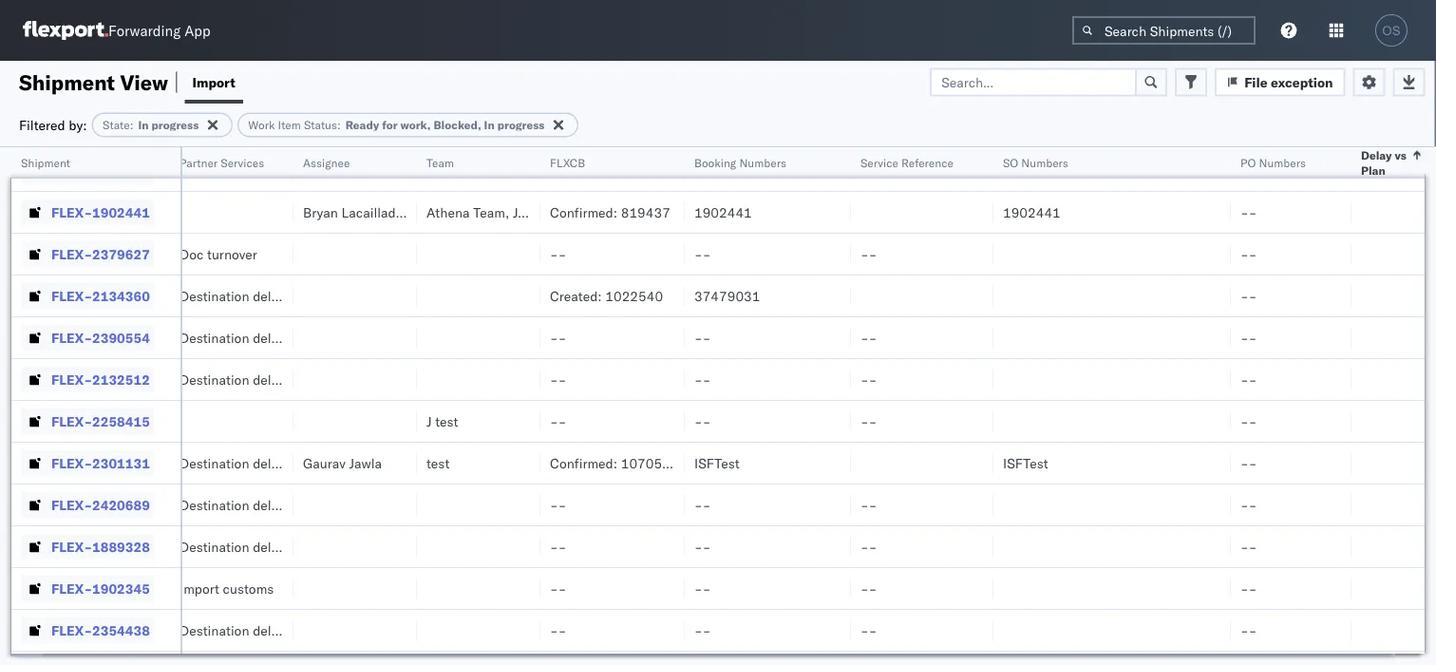 Task type: describe. For each thing, give the bounding box(es) containing it.
11 resize handle column header from the left
[[1329, 147, 1352, 665]]

import button
[[185, 61, 243, 104]]

work
[[248, 118, 275, 132]]

flex-2301131 button
[[21, 450, 154, 477]]

0 horizontal spatial tcnu8314472
[[56, 245, 149, 262]]

forwarding app
[[108, 21, 211, 39]]

turnover
[[207, 246, 257, 262]]

2420689
[[92, 496, 150, 513]]

blocked,
[[434, 118, 481, 132]]

4 destination delivery from the top
[[180, 538, 300, 555]]

container numbers button
[[47, 143, 151, 178]]

filtered
[[19, 116, 65, 133]]

view
[[120, 69, 168, 95]]

37479031
[[695, 287, 761, 304]]

partner
[[180, 155, 218, 170]]

numbers for container numbers
[[56, 163, 103, 177]]

flex-2134360 button
[[21, 283, 154, 309]]

2 : from the left
[[337, 118, 341, 132]]

status
[[304, 118, 337, 132]]

file exception
[[1245, 74, 1334, 90]]

app
[[184, 21, 211, 39]]

shipment button
[[11, 151, 162, 170]]

po
[[1241, 155, 1257, 170]]

filtered by:
[[19, 116, 87, 133]]

flex- for 1889328
[[51, 538, 92, 555]]

container
[[56, 148, 107, 162]]

flex-1902345
[[51, 580, 150, 597]]

jawla
[[349, 455, 382, 471]]

luuu1000003
[[56, 538, 149, 554]]

file
[[1245, 74, 1268, 90]]

for
[[382, 118, 398, 132]]

delay
[[1362, 148, 1393, 162]]

flex-1889328 button
[[21, 534, 154, 560]]

team
[[427, 155, 454, 170]]

5 delivery from the top
[[253, 622, 300, 639]]

2156354
[[92, 162, 150, 179]]

2 delivery from the top
[[253, 329, 300, 346]]

flex-1889328
[[51, 538, 150, 555]]

2354438
[[92, 622, 150, 639]]

1 resize handle column header from the left
[[24, 147, 47, 665]]

10 resize handle column header from the left
[[1209, 147, 1231, 665]]

services
[[221, 155, 264, 170]]

booking numbers button
[[685, 151, 832, 170]]

6 resize handle column header from the left
[[518, 147, 541, 665]]

2258415
[[92, 413, 150, 429]]

shipment view
[[19, 69, 168, 95]]

flex-2379627 button
[[21, 241, 154, 267]]

flex-2390554
[[51, 329, 150, 346]]

4 delivery from the top
[[253, 538, 300, 555]]

1902441 inside button
[[92, 204, 150, 220]]

assignee
[[303, 155, 350, 170]]

flex-2156354 button
[[21, 157, 154, 184]]

service reference
[[861, 155, 954, 170]]

doc
[[180, 246, 204, 262]]

confirmed: 1070518
[[550, 455, 679, 471]]

flex-2354438
[[51, 622, 150, 639]]

3 destination from the top
[[180, 496, 249, 513]]

1889328
[[92, 538, 150, 555]]

maeu1234567,
[[56, 287, 156, 304]]

flex- for 2258415
[[51, 413, 92, 429]]

booking
[[695, 155, 737, 170]]

flex-2258415
[[51, 413, 150, 429]]

flex- for 2301131
[[51, 455, 92, 471]]

0 vertical spatial test
[[435, 413, 458, 429]]

shipment for shipment view
[[19, 69, 115, 95]]

vs
[[1395, 148, 1407, 162]]

Search Shipments (/) text field
[[1073, 16, 1256, 45]]

customs
[[223, 580, 274, 597]]

2 1902441 from the left
[[695, 204, 752, 220]]

flex- for 2354438
[[51, 622, 92, 639]]

flex-1902441 button
[[21, 199, 154, 226]]

flex-1902345 button
[[21, 575, 154, 602]]

flexport. image
[[23, 21, 108, 40]]

1 progress from the left
[[152, 118, 199, 132]]

by:
[[69, 116, 87, 133]]

3 destination delivery from the top
[[180, 496, 300, 513]]

work item status : ready for work, blocked, in progress
[[248, 118, 545, 132]]

po numbers
[[1241, 155, 1307, 170]]

flex-2420689
[[51, 496, 150, 513]]

forwarding app link
[[23, 21, 211, 40]]

1 in from the left
[[138, 118, 149, 132]]

4 resize handle column header from the left
[[271, 147, 294, 665]]

maeu1234567, nyku9743990, tcnu8314472
[[56, 287, 354, 304]]

1 vertical spatial test
[[427, 455, 450, 471]]

j
[[427, 413, 432, 429]]

flex-2390554 button
[[21, 324, 154, 351]]

1 delivery from the top
[[253, 162, 300, 179]]

delay vs plan
[[1362, 148, 1407, 177]]

created: 1022540
[[550, 287, 663, 304]]

flex-1902441
[[51, 204, 150, 220]]

flxcb
[[550, 155, 585, 170]]

ready
[[346, 118, 379, 132]]



Task type: locate. For each thing, give the bounding box(es) containing it.
0 vertical spatial confirmed:
[[550, 204, 618, 220]]

confirmed: 819437
[[550, 204, 671, 220]]

isftest
[[695, 455, 740, 471], [1003, 455, 1049, 471]]

destination down nyku9743990,
[[180, 329, 249, 346]]

0 horizontal spatial 1902441
[[92, 204, 150, 220]]

1 horizontal spatial 1902441
[[695, 204, 752, 220]]

forwarding
[[108, 21, 181, 39]]

2 destination delivery from the top
[[180, 329, 300, 346]]

1 horizontal spatial in
[[484, 118, 495, 132]]

flex-2258415 button
[[21, 408, 154, 435]]

2132512
[[92, 371, 150, 388]]

6 flex- from the top
[[51, 371, 92, 388]]

destination delivery down nyku9743990,
[[180, 329, 300, 346]]

item
[[278, 118, 301, 132]]

1 vertical spatial tcnu8314472
[[261, 287, 354, 304]]

confirmed: for confirmed: 819437
[[550, 204, 618, 220]]

shipment down 'filtered'
[[21, 155, 70, 170]]

exception
[[1271, 74, 1334, 90]]

progress up partner
[[152, 118, 199, 132]]

flex-2132512 button
[[21, 366, 154, 393]]

flex-2132512
[[51, 371, 150, 388]]

3 delivery from the top
[[253, 496, 300, 513]]

flex- inside button
[[51, 246, 92, 262]]

3 1902441 from the left
[[1003, 204, 1061, 220]]

destination delivery down work
[[180, 162, 300, 179]]

flex-2156354
[[51, 162, 150, 179]]

file exception button
[[1215, 68, 1346, 96], [1215, 68, 1346, 96]]

0 horizontal spatial progress
[[152, 118, 199, 132]]

1 horizontal spatial tcnu8314472
[[261, 287, 354, 304]]

1902345
[[92, 580, 150, 597]]

shipment for shipment
[[21, 155, 70, 170]]

8 resize handle column header from the left
[[829, 147, 851, 665]]

1 horizontal spatial progress
[[498, 118, 545, 132]]

0 horizontal spatial isftest
[[695, 455, 740, 471]]

destination delivery down customs at the left bottom of page
[[180, 622, 300, 639]]

10 flex- from the top
[[51, 538, 92, 555]]

2 resize handle column header from the left
[[147, 147, 170, 665]]

work,
[[401, 118, 431, 132]]

8 flex- from the top
[[51, 455, 92, 471]]

flex- for 1902345
[[51, 580, 92, 597]]

1 flex- from the top
[[51, 162, 92, 179]]

in right blocked,
[[484, 118, 495, 132]]

gaurav jawla
[[303, 455, 382, 471]]

-
[[550, 162, 558, 179], [558, 162, 567, 179], [695, 162, 703, 179], [703, 162, 711, 179], [861, 162, 869, 179], [869, 162, 877, 179], [1241, 162, 1249, 179], [1249, 162, 1257, 179], [1241, 204, 1249, 220], [1249, 204, 1257, 220], [550, 246, 558, 262], [558, 246, 567, 262], [695, 246, 703, 262], [703, 246, 711, 262], [861, 246, 869, 262], [869, 246, 877, 262], [1241, 246, 1249, 262], [1249, 246, 1257, 262], [1241, 287, 1249, 304], [1249, 287, 1257, 304], [550, 329, 558, 346], [558, 329, 567, 346], [695, 329, 703, 346], [703, 329, 711, 346], [861, 329, 869, 346], [869, 329, 877, 346], [1241, 329, 1249, 346], [1249, 329, 1257, 346], [550, 371, 558, 388], [558, 371, 567, 388], [695, 371, 703, 388], [703, 371, 711, 388], [861, 371, 869, 388], [869, 371, 877, 388], [1241, 371, 1249, 388], [1249, 371, 1257, 388], [550, 413, 558, 429], [558, 413, 567, 429], [695, 413, 703, 429], [703, 413, 711, 429], [861, 413, 869, 429], [869, 413, 877, 429], [1241, 413, 1249, 429], [1249, 413, 1257, 429], [1241, 455, 1249, 471], [1249, 455, 1257, 471], [550, 496, 558, 513], [558, 496, 567, 513], [695, 496, 703, 513], [703, 496, 711, 513], [861, 496, 869, 513], [869, 496, 877, 513], [1241, 496, 1249, 513], [1249, 496, 1257, 513], [550, 538, 558, 555], [558, 538, 567, 555], [695, 538, 703, 555], [703, 538, 711, 555], [861, 538, 869, 555], [869, 538, 877, 555], [1241, 538, 1249, 555], [1249, 538, 1257, 555], [550, 580, 558, 597], [558, 580, 567, 597], [695, 580, 703, 597], [703, 580, 711, 597], [861, 580, 869, 597], [869, 580, 877, 597], [1241, 580, 1249, 597], [1249, 580, 1257, 597], [550, 622, 558, 639], [558, 622, 567, 639], [695, 622, 703, 639], [703, 622, 711, 639], [861, 622, 869, 639], [869, 622, 877, 639], [1241, 622, 1249, 639], [1249, 622, 1257, 639]]

flex-
[[51, 162, 92, 179], [51, 204, 92, 220], [51, 246, 92, 262], [51, 287, 92, 304], [51, 329, 92, 346], [51, 371, 92, 388], [51, 413, 92, 429], [51, 455, 92, 471], [51, 496, 92, 513], [51, 538, 92, 555], [51, 580, 92, 597], [51, 622, 92, 639]]

1022540
[[606, 287, 663, 304]]

Search... text field
[[930, 68, 1138, 96]]

so numbers
[[1003, 155, 1069, 170]]

1902441
[[92, 204, 150, 220], [695, 204, 752, 220], [1003, 204, 1061, 220]]

9 resize handle column header from the left
[[971, 147, 994, 665]]

2 horizontal spatial 1902441
[[1003, 204, 1061, 220]]

1 destination delivery from the top
[[180, 162, 300, 179]]

1 horizontal spatial :
[[337, 118, 341, 132]]

0 vertical spatial import
[[192, 74, 235, 90]]

2390554
[[92, 329, 150, 346]]

mofu0618318
[[56, 496, 153, 513]]

numbers inside the container numbers
[[56, 163, 103, 177]]

5 destination from the top
[[180, 622, 249, 639]]

819437
[[621, 204, 671, 220]]

service
[[861, 155, 899, 170]]

abcd1234560,
[[56, 454, 154, 471]]

0 vertical spatial shipment
[[19, 69, 115, 95]]

delivery down demu1232588
[[253, 496, 300, 513]]

flex- for 2420689
[[51, 496, 92, 513]]

2379627
[[92, 246, 150, 262]]

flex- for 2132512
[[51, 371, 92, 388]]

in
[[138, 118, 149, 132], [484, 118, 495, 132]]

state : in progress
[[103, 118, 199, 132]]

2 progress from the left
[[498, 118, 545, 132]]

1 destination from the top
[[180, 162, 249, 179]]

import left customs at the left bottom of page
[[180, 580, 219, 597]]

shipment
[[19, 69, 115, 95], [21, 155, 70, 170]]

2 in from the left
[[484, 118, 495, 132]]

1 vertical spatial import
[[180, 580, 219, 597]]

3 resize handle column header from the left
[[158, 147, 181, 665]]

11 flex- from the top
[[51, 580, 92, 597]]

flxcb button
[[541, 151, 666, 170]]

delivery down nyku9743990,
[[253, 329, 300, 346]]

4 destination from the top
[[180, 538, 249, 555]]

import for import
[[192, 74, 235, 90]]

9 flex- from the top
[[51, 496, 92, 513]]

5 destination delivery from the top
[[180, 622, 300, 639]]

flex- for 2390554
[[51, 329, 92, 346]]

import for import customs
[[180, 580, 219, 597]]

progress right blocked,
[[498, 118, 545, 132]]

shipment up by:
[[19, 69, 115, 95]]

0 horizontal spatial in
[[138, 118, 149, 132]]

1902441 down booking in the top of the page
[[695, 204, 752, 220]]

12 resize handle column header from the left
[[1419, 147, 1437, 665]]

1 1902441 from the left
[[92, 204, 150, 220]]

numbers inside 'button'
[[740, 155, 787, 170]]

1070518
[[621, 455, 679, 471]]

abcd1234560, demu1232588
[[56, 454, 254, 471]]

test down j test
[[427, 455, 450, 471]]

flex- inside "button"
[[51, 287, 92, 304]]

delivery down customs at the left bottom of page
[[253, 622, 300, 639]]

resize handle column header
[[24, 147, 47, 665], [147, 147, 170, 665], [158, 147, 181, 665], [271, 147, 294, 665], [394, 147, 417, 665], [518, 147, 541, 665], [662, 147, 685, 665], [829, 147, 851, 665], [971, 147, 994, 665], [1209, 147, 1231, 665], [1329, 147, 1352, 665], [1419, 147, 1437, 665]]

numbers for booking numbers
[[740, 155, 787, 170]]

5 flex- from the top
[[51, 329, 92, 346]]

destination delivery down demu1232588
[[180, 496, 300, 513]]

2 destination from the top
[[180, 329, 249, 346]]

service reference button
[[851, 151, 975, 170]]

destination
[[180, 162, 249, 179], [180, 329, 249, 346], [180, 496, 249, 513], [180, 538, 249, 555], [180, 622, 249, 639]]

numbers down container
[[56, 163, 103, 177]]

1 : from the left
[[130, 118, 133, 132]]

so
[[1003, 155, 1019, 170]]

partner services
[[180, 155, 264, 170]]

5 resize handle column header from the left
[[394, 147, 417, 665]]

flex- for 2134360
[[51, 287, 92, 304]]

: left ready
[[337, 118, 341, 132]]

1 horizontal spatial isftest
[[1003, 455, 1049, 471]]

: down view
[[130, 118, 133, 132]]

nyku9743990,
[[160, 287, 257, 304]]

import inside button
[[192, 74, 235, 90]]

numbers for so numbers
[[1022, 155, 1069, 170]]

progress
[[152, 118, 199, 132], [498, 118, 545, 132]]

1 confirmed: from the top
[[550, 204, 618, 220]]

1902441 down so numbers
[[1003, 204, 1061, 220]]

1 vertical spatial confirmed:
[[550, 455, 618, 471]]

import down "app"
[[192, 74, 235, 90]]

test
[[435, 413, 458, 429], [427, 455, 450, 471]]

state
[[103, 118, 130, 132]]

1902441 down the 2156354
[[92, 204, 150, 220]]

destination delivery up customs at the left bottom of page
[[180, 538, 300, 555]]

container numbers
[[56, 148, 107, 177]]

1 vertical spatial shipment
[[21, 155, 70, 170]]

confirmed:
[[550, 204, 618, 220], [550, 455, 618, 471]]

os
[[1383, 23, 1401, 38]]

demu1232588
[[158, 454, 254, 471]]

numbers right po
[[1259, 155, 1307, 170]]

tcnu8314472
[[56, 245, 149, 262], [261, 287, 354, 304]]

1 isftest from the left
[[695, 455, 740, 471]]

numbers right so
[[1022, 155, 1069, 170]]

destination down demu1232588
[[180, 496, 249, 513]]

7 flex- from the top
[[51, 413, 92, 429]]

in right state
[[138, 118, 149, 132]]

j test
[[427, 413, 458, 429]]

numbers right booking in the top of the page
[[740, 155, 787, 170]]

demu1232567
[[56, 203, 153, 220]]

doc turnover
[[180, 246, 257, 262]]

shipment inside button
[[21, 155, 70, 170]]

created:
[[550, 287, 602, 304]]

2134360
[[92, 287, 150, 304]]

import
[[192, 74, 235, 90], [180, 580, 219, 597]]

confirmed: down flxcb
[[550, 204, 618, 220]]

0 horizontal spatial :
[[130, 118, 133, 132]]

delay vs plan button
[[1352, 143, 1422, 178]]

:
[[130, 118, 133, 132], [337, 118, 341, 132]]

destination down work
[[180, 162, 249, 179]]

plan
[[1362, 163, 1386, 177]]

destination up the import customs
[[180, 538, 249, 555]]

gaurav
[[303, 455, 346, 471]]

flex-2420689 button
[[21, 492, 154, 518]]

flex-2379627
[[51, 246, 150, 262]]

2 isftest from the left
[[1003, 455, 1049, 471]]

0 vertical spatial tcnu8314472
[[56, 245, 149, 262]]

flex- for 1902441
[[51, 204, 92, 220]]

2 flex- from the top
[[51, 204, 92, 220]]

12 flex- from the top
[[51, 622, 92, 639]]

confirmed: for confirmed: 1070518
[[550, 455, 618, 471]]

flex-2301131
[[51, 455, 150, 471]]

delivery up customs at the left bottom of page
[[253, 538, 300, 555]]

3 flex- from the top
[[51, 246, 92, 262]]

tclu6423271
[[56, 371, 146, 387]]

os button
[[1370, 9, 1414, 52]]

2 confirmed: from the top
[[550, 455, 618, 471]]

test right j
[[435, 413, 458, 429]]

2301131
[[92, 455, 150, 471]]

numbers for po numbers
[[1259, 155, 1307, 170]]

flex-2134360
[[51, 287, 150, 304]]

flex- for 2156354
[[51, 162, 92, 179]]

reference
[[902, 155, 954, 170]]

7 resize handle column header from the left
[[662, 147, 685, 665]]

delivery down item
[[253, 162, 300, 179]]

4 flex- from the top
[[51, 287, 92, 304]]

confirmed: left 1070518
[[550, 455, 618, 471]]

destination down the import customs
[[180, 622, 249, 639]]

flex- for 2379627
[[51, 246, 92, 262]]



Task type: vqa. For each thing, say whether or not it's contained in the screenshot.
4th delivery from the top of the page
yes



